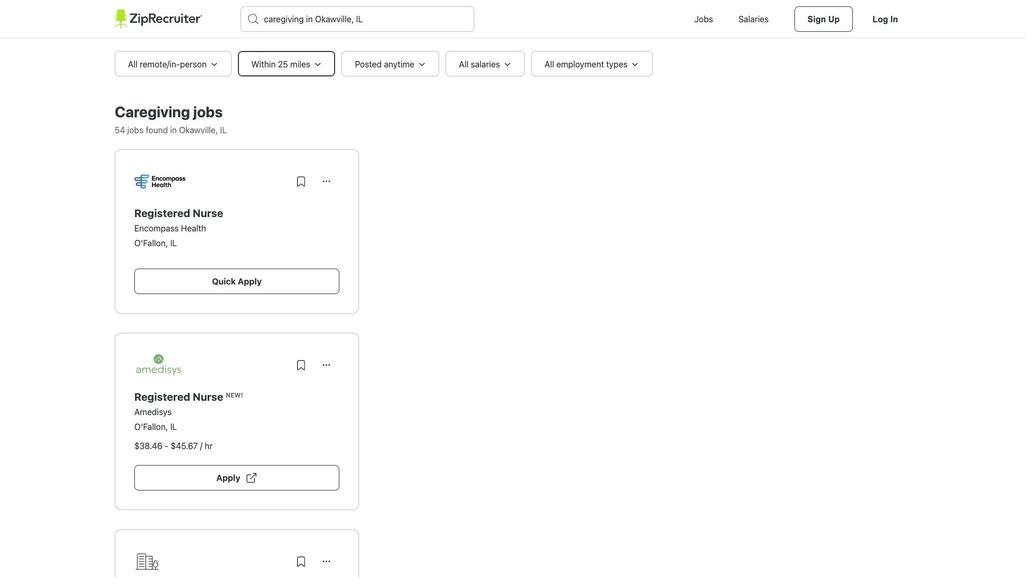 Task type: vqa. For each thing, say whether or not it's contained in the screenshot.
Main element
yes



Task type: locate. For each thing, give the bounding box(es) containing it.
0 vertical spatial registered nurse image
[[134, 175, 185, 189]]

save job for later image for main element on the top
[[295, 175, 308, 188]]

2 registered nurse image from the top
[[134, 353, 183, 378]]

registered nurse image
[[134, 175, 185, 189], [134, 353, 183, 378]]

None button
[[314, 169, 340, 195], [314, 353, 340, 378], [314, 169, 340, 195], [314, 353, 340, 378]]

save job for later image for 'registered nurse' element
[[295, 359, 308, 372]]

2 save job for later image from the top
[[295, 359, 308, 372]]

save job for later image
[[295, 556, 308, 569]]

1 vertical spatial save job for later image
[[295, 359, 308, 372]]

1 registered nurse image from the top
[[134, 175, 185, 189]]

registered nurse image for save job for later image related to 'registered nurse' element
[[134, 353, 183, 378]]

registered nurse element
[[134, 207, 340, 220]]

1 save job for later image from the top
[[295, 175, 308, 188]]

0 vertical spatial save job for later image
[[295, 175, 308, 188]]

save job for later image
[[295, 175, 308, 188], [295, 359, 308, 372]]

1 vertical spatial registered nurse image
[[134, 353, 183, 378]]



Task type: describe. For each thing, give the bounding box(es) containing it.
registered nurse image for save job for later image for main element on the top
[[134, 175, 185, 189]]

ziprecruiter image
[[115, 10, 202, 29]]

main element
[[115, 0, 912, 38]]

Search job title or keyword search field
[[241, 7, 474, 31]]

job card menu element
[[314, 561, 340, 570]]



